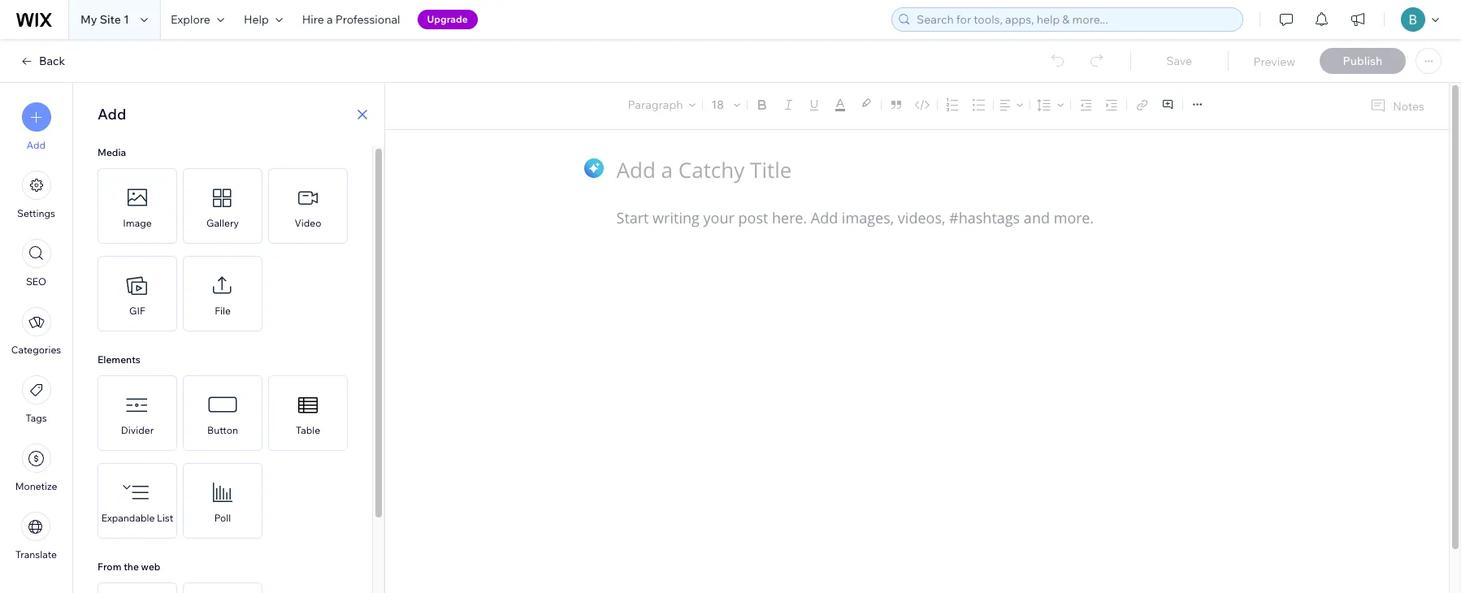 Task type: vqa. For each thing, say whether or not it's contained in the screenshot.
Get a FREE custom domain for 1 year
no



Task type: locate. For each thing, give the bounding box(es) containing it.
1 vertical spatial add
[[27, 139, 46, 151]]

gallery
[[207, 217, 239, 229]]

settings
[[17, 207, 55, 219]]

back button
[[20, 54, 65, 68]]

add inside button
[[27, 139, 46, 151]]

0 vertical spatial add
[[98, 105, 126, 124]]

hire
[[302, 12, 324, 27]]

a
[[327, 12, 333, 27]]

divider
[[121, 424, 154, 437]]

elements
[[98, 354, 140, 366]]

expandable list
[[101, 512, 173, 524]]

1
[[124, 12, 129, 27]]

expandable
[[101, 512, 155, 524]]

explore
[[171, 12, 210, 27]]

1 horizontal spatial add
[[98, 105, 126, 124]]

upgrade button
[[417, 10, 478, 29]]

web
[[141, 561, 161, 573]]

poll
[[214, 512, 231, 524]]

help
[[244, 12, 269, 27]]

from the web
[[98, 561, 161, 573]]

add up media
[[98, 105, 126, 124]]

notes button
[[1364, 95, 1430, 117]]

0 horizontal spatial add
[[27, 139, 46, 151]]

site
[[100, 12, 121, 27]]

tags
[[26, 412, 47, 424]]

seo
[[26, 276, 46, 288]]

Search for tools, apps, help & more... field
[[912, 8, 1238, 31]]

add up settings button
[[27, 139, 46, 151]]

menu
[[0, 93, 72, 571]]

add
[[98, 105, 126, 124], [27, 139, 46, 151]]



Task type: describe. For each thing, give the bounding box(es) containing it.
from
[[98, 561, 122, 573]]

image
[[123, 217, 152, 229]]

hire a professional link
[[292, 0, 410, 39]]

list
[[157, 512, 173, 524]]

professional
[[335, 12, 400, 27]]

add button
[[22, 102, 51, 151]]

gif
[[129, 305, 145, 317]]

help button
[[234, 0, 292, 39]]

hire a professional
[[302, 12, 400, 27]]

settings button
[[17, 171, 55, 219]]

categories button
[[11, 307, 61, 356]]

monetize
[[15, 480, 57, 493]]

paragraph button
[[625, 93, 699, 116]]

notes
[[1393, 99, 1425, 113]]

back
[[39, 54, 65, 68]]

table
[[296, 424, 320, 437]]

my
[[80, 12, 97, 27]]

tags button
[[22, 376, 51, 424]]

upgrade
[[427, 13, 468, 25]]

the
[[124, 561, 139, 573]]

monetize button
[[15, 444, 57, 493]]

media
[[98, 146, 126, 159]]

translate button
[[15, 512, 57, 561]]

translate
[[15, 549, 57, 561]]

categories
[[11, 344, 61, 356]]

button
[[207, 424, 238, 437]]

video
[[295, 217, 321, 229]]

Add a Catchy Title text field
[[617, 156, 1201, 184]]

seo button
[[22, 239, 51, 288]]

menu containing add
[[0, 93, 72, 571]]

file
[[215, 305, 231, 317]]

paragraph
[[628, 98, 683, 112]]

my site 1
[[80, 12, 129, 27]]



